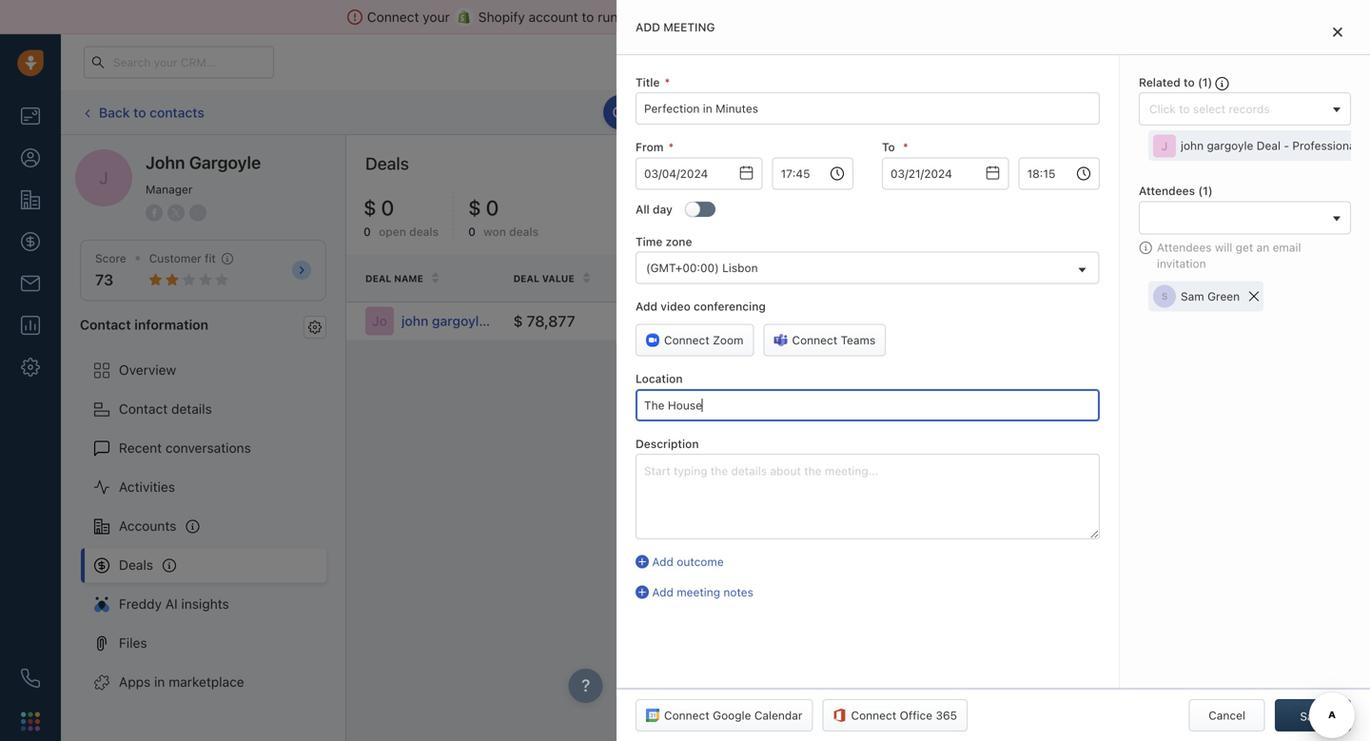 Task type: vqa. For each thing, say whether or not it's contained in the screenshot.
Explore
yes



Task type: describe. For each thing, give the bounding box(es) containing it.
related to ( 1 )
[[1139, 76, 1216, 89]]

fit
[[205, 252, 216, 265]]

conferencing
[[694, 300, 766, 313]]

0 horizontal spatial deals
[[119, 557, 153, 573]]

sales activities
[[1071, 106, 1152, 119]]

details
[[171, 401, 212, 417]]

shopify
[[479, 9, 525, 25]]

email button
[[627, 97, 695, 129]]

1 vertical spatial add deal button
[[1265, 154, 1352, 187]]

dialog containing add meeting
[[617, 0, 1371, 741]]

recent conversations
[[119, 440, 251, 456]]

email
[[656, 106, 684, 119]]

(gmt+00:00) lisbon link
[[637, 253, 1099, 283]]

your
[[861, 56, 884, 68]]

professional
[[1293, 139, 1359, 152]]

call link
[[704, 97, 763, 129]]

available.
[[680, 106, 730, 119]]

value
[[542, 273, 575, 284]]

freshworks switcher image
[[21, 712, 40, 731]]

1 vertical spatial add deal
[[1294, 164, 1341, 177]]

mng settings image
[[308, 321, 322, 334]]

connect teams button
[[764, 324, 886, 357]]

accounts
[[119, 518, 176, 534]]

updates
[[631, 106, 676, 119]]

close image
[[1333, 27, 1343, 38]]

0 horizontal spatial deal
[[1243, 106, 1266, 119]]

connect google calendar button
[[636, 700, 813, 732]]

won
[[484, 225, 506, 239]]

cancel
[[1209, 709, 1246, 722]]

$ 0 0 open deals
[[364, 195, 439, 239]]

deal for deal value
[[514, 273, 540, 284]]

Title text field
[[636, 92, 1100, 125]]

john gargoyle deal - professional se
[[1181, 139, 1371, 152]]

discovery
[[671, 315, 724, 328]]

cancel button
[[1189, 700, 1266, 732]]

connect for connect office 365
[[851, 709, 897, 722]]

location
[[636, 372, 683, 386]]

add meeting notes link
[[636, 585, 1100, 601]]

contacts
[[150, 105, 204, 120]]

all day
[[636, 203, 673, 216]]

your trial ends in 21 days
[[861, 56, 985, 68]]

attendees for attendees will get an email invitation
[[1157, 241, 1212, 254]]

0 left open on the left of page
[[364, 225, 371, 239]]

deal for deal stage
[[671, 273, 697, 284]]

1 horizontal spatial in
[[936, 56, 945, 68]]

0 left won
[[468, 225, 476, 239]]

meeting for add meeting
[[664, 20, 715, 34]]

deals for $ 0 0 open deals
[[409, 225, 439, 239]]

connect teams
[[792, 334, 876, 347]]

get
[[1236, 241, 1254, 254]]

google
[[713, 709, 751, 722]]

name
[[394, 273, 423, 284]]

freddy
[[119, 596, 162, 612]]

email
[[1273, 241, 1302, 254]]

updates available. click to refresh. link
[[604, 95, 828, 130]]

connect zoom button
[[636, 324, 754, 357]]

deal stage
[[671, 273, 732, 284]]

Start typing the details about the meeting... text field
[[636, 454, 1100, 540]]

to for click to add
[[858, 317, 869, 330]]

to for related to ( 1 )
[[1184, 76, 1195, 89]]

sales activities button down plans
[[1043, 97, 1180, 129]]

click to add
[[829, 317, 893, 330]]

activities
[[1104, 106, 1152, 119]]

add down professional
[[1294, 164, 1315, 177]]

recent
[[119, 440, 162, 456]]

video
[[661, 300, 691, 313]]

information
[[134, 317, 208, 332]]

teams
[[841, 334, 876, 347]]

j
[[1162, 139, 1168, 153]]

0 horizontal spatial click
[[733, 106, 760, 119]]

explore
[[1022, 55, 1063, 69]]

gargoyle
[[1207, 139, 1254, 152]]

add right "run"
[[636, 20, 660, 34]]

add left outcome
[[652, 555, 674, 569]]

shopify account to run your sales, marketing and support from the crm.
[[479, 9, 923, 25]]

run
[[598, 9, 618, 25]]

se
[[1362, 139, 1371, 152]]

stage
[[700, 273, 732, 284]]

connect google calendar
[[664, 709, 803, 722]]

score 73
[[95, 252, 126, 289]]

deal name
[[365, 273, 423, 284]]

1 ( from the top
[[1198, 76, 1203, 89]]

lisbon
[[722, 261, 758, 275]]

2 your from the left
[[622, 9, 649, 25]]

connect for connect your
[[367, 9, 419, 25]]

add meeting
[[636, 20, 715, 34]]

activities
[[119, 479, 175, 495]]

will
[[1215, 241, 1233, 254]]

expected
[[986, 273, 1039, 284]]

0 vertical spatial 1
[[1245, 49, 1251, 61]]

add
[[872, 317, 893, 330]]

ends
[[909, 56, 933, 68]]

score
[[95, 252, 126, 265]]

green
[[1208, 290, 1240, 303]]

1 vertical spatial 1
[[1203, 76, 1208, 89]]

attendees for attendees ( 1 )
[[1139, 184, 1196, 198]]

add meeting notes
[[652, 586, 754, 599]]

related for related contact
[[1144, 273, 1188, 283]]

save button
[[1275, 700, 1352, 732]]

phone element
[[11, 660, 49, 698]]

john
[[1181, 139, 1204, 152]]

$ 78,877
[[514, 312, 575, 330]]

freddy ai insights
[[119, 596, 229, 612]]

days
[[962, 56, 985, 68]]

connect zoom
[[664, 334, 744, 347]]

add left video
[[636, 300, 658, 313]]

office
[[900, 709, 933, 722]]

apps in marketplace
[[119, 674, 244, 690]]

tab panel containing add meeting
[[617, 0, 1371, 741]]



Task type: locate. For each thing, give the bounding box(es) containing it.
1 vertical spatial deal
[[1318, 164, 1341, 177]]

related down invitation
[[1144, 273, 1188, 283]]

to right call on the right
[[763, 106, 774, 119]]

0 vertical spatial add deal
[[1219, 106, 1266, 119]]

2 vertical spatial 1
[[1203, 184, 1209, 198]]

john
[[146, 152, 185, 173]]

ai
[[165, 596, 178, 612]]

zone
[[666, 235, 692, 248]]

1 deals from the left
[[409, 225, 439, 239]]

$ for $ 0 0 won deals
[[468, 195, 481, 220]]

deals right won
[[509, 225, 539, 239]]

contact up recent
[[119, 401, 168, 417]]

deal value
[[514, 273, 575, 284]]

deal
[[1257, 139, 1281, 152], [365, 273, 392, 284], [514, 273, 540, 284], [671, 273, 697, 284]]

Click to select records search field
[[1145, 99, 1327, 119]]

in right apps
[[154, 674, 165, 690]]

in
[[936, 56, 945, 68], [154, 674, 165, 690]]

attendees up invitation
[[1157, 241, 1212, 254]]

1 vertical spatial contact
[[119, 401, 168, 417]]

-- text field for to
[[882, 157, 1009, 190]]

day
[[653, 203, 673, 216]]

add deal button down professional
[[1265, 154, 1352, 187]]

( down send email "image"
[[1198, 76, 1203, 89]]

add
[[636, 20, 660, 34], [1219, 106, 1240, 119], [1294, 164, 1315, 177], [636, 300, 658, 313], [652, 555, 674, 569], [652, 586, 674, 599]]

0 vertical spatial add deal button
[[1190, 97, 1275, 129]]

1 your from the left
[[423, 9, 450, 25]]

$ inside $ 0 0 won deals
[[468, 195, 481, 220]]

add deal down professional
[[1294, 164, 1341, 177]]

marketplace
[[169, 674, 244, 690]]

connect for connect google calendar
[[664, 709, 710, 722]]

deal down professional
[[1318, 164, 1341, 177]]

contact for contact details
[[119, 401, 168, 417]]

attendees inside attendees will get an email invitation
[[1157, 241, 1212, 254]]

0 vertical spatial )
[[1208, 76, 1213, 89]]

contact down 73 button
[[80, 317, 131, 332]]

plans
[[1066, 55, 1096, 69]]

support
[[783, 9, 831, 25]]

deal inside "tab panel"
[[1257, 139, 1281, 152]]

1 horizontal spatial your
[[622, 9, 649, 25]]

description
[[636, 437, 699, 451]]

to
[[582, 9, 594, 25], [1184, 76, 1195, 89], [133, 105, 146, 120], [763, 106, 774, 119], [858, 317, 869, 330]]

tab panel
[[617, 0, 1371, 741]]

and
[[756, 9, 779, 25]]

2 deals from the left
[[509, 225, 539, 239]]

deals up freddy
[[119, 557, 153, 573]]

$ for $ 0 0 open deals
[[364, 195, 377, 220]]

0 vertical spatial in
[[936, 56, 945, 68]]

deals inside $ 0 0 open deals
[[409, 225, 439, 239]]

products
[[829, 273, 884, 283]]

the
[[867, 9, 886, 25]]

0 up open on the left of page
[[381, 195, 394, 220]]

send email image
[[1193, 56, 1206, 69]]

explore plans
[[1022, 55, 1096, 69]]

title
[[636, 76, 660, 89]]

customer fit
[[149, 252, 216, 265]]

365
[[936, 709, 958, 722]]

connect for connect teams
[[792, 334, 838, 347]]

deals up $ 0 0 open deals
[[365, 153, 409, 174]]

meeting
[[664, 20, 715, 34], [677, 586, 721, 599]]

meeting for add meeting notes
[[677, 586, 721, 599]]

(gmt+00:00)
[[646, 261, 719, 275]]

contact
[[1191, 273, 1239, 283]]

your right "run"
[[622, 9, 649, 25]]

related up the activities
[[1139, 76, 1181, 89]]

1 horizontal spatial -- text field
[[882, 157, 1009, 190]]

deal up video
[[671, 273, 697, 284]]

back
[[99, 105, 130, 120]]

add up gargoyle on the right of the page
[[1219, 106, 1240, 119]]

0 horizontal spatial your
[[423, 9, 450, 25]]

1 horizontal spatial click
[[829, 317, 855, 330]]

2 ( from the top
[[1199, 184, 1203, 198]]

invitation
[[1157, 257, 1207, 270]]

0 vertical spatial related
[[1139, 76, 1181, 89]]

1 ) from the top
[[1208, 76, 1213, 89]]

in left 21
[[936, 56, 945, 68]]

attendees ( 1 )
[[1139, 184, 1213, 198]]

open
[[379, 225, 406, 239]]

21
[[948, 56, 959, 68]]

) left 1 link
[[1208, 76, 1213, 89]]

73 button
[[95, 271, 113, 289]]

zoom
[[713, 334, 744, 347]]

deals right open on the left of page
[[409, 225, 439, 239]]

john gargoyle
[[146, 152, 261, 173]]

1 vertical spatial deals
[[119, 557, 153, 573]]

attendees down j
[[1139, 184, 1196, 198]]

marketing
[[691, 9, 753, 25]]

outcome
[[677, 555, 724, 569]]

deal left name
[[365, 273, 392, 284]]

1 right send email "image"
[[1245, 49, 1251, 61]]

$ right $ 0 0 open deals
[[468, 195, 481, 220]]

1 vertical spatial (
[[1199, 184, 1203, 198]]

back to contacts link
[[80, 98, 205, 128]]

to left "run"
[[582, 9, 594, 25]]

deals
[[365, 153, 409, 174], [119, 557, 153, 573]]

2 -- text field from the left
[[882, 157, 1009, 190]]

0 horizontal spatial in
[[154, 674, 165, 690]]

Location text field
[[636, 389, 1100, 422]]

1 -- text field from the left
[[636, 157, 763, 190]]

related contact
[[1144, 273, 1239, 283]]

to right back at the top left of the page
[[133, 105, 146, 120]]

trial
[[887, 56, 906, 68]]

your
[[423, 9, 450, 25], [622, 9, 649, 25]]

$ 0 0 won deals
[[468, 195, 539, 239]]

from
[[636, 141, 664, 154]]

1 horizontal spatial deal
[[1318, 164, 1341, 177]]

contact information
[[80, 317, 208, 332]]

0 vertical spatial meeting
[[664, 20, 715, 34]]

None text field
[[772, 157, 854, 190], [1019, 157, 1100, 190], [772, 157, 854, 190], [1019, 157, 1100, 190]]

0 vertical spatial deal
[[1243, 106, 1266, 119]]

1 vertical spatial click
[[829, 317, 855, 330]]

0 horizontal spatial $
[[364, 195, 377, 220]]

click
[[733, 106, 760, 119], [829, 317, 855, 330]]

0 vertical spatial click
[[733, 106, 760, 119]]

0 vertical spatial attendees
[[1139, 184, 1196, 198]]

-
[[1284, 139, 1290, 152]]

deals for $ 0 0 won deals
[[509, 225, 539, 239]]

related
[[1139, 76, 1181, 89], [1144, 273, 1188, 283]]

add video conferencing
[[636, 300, 766, 313]]

1 vertical spatial meeting
[[677, 586, 721, 599]]

refresh.
[[777, 106, 818, 119]]

related inside dialog
[[1139, 76, 1181, 89]]

dialog
[[617, 0, 1371, 741]]

contact for contact information
[[80, 317, 131, 332]]

1 vertical spatial in
[[154, 674, 165, 690]]

2 ) from the top
[[1209, 184, 1213, 198]]

1 vertical spatial )
[[1209, 184, 1213, 198]]

1 down send email "image"
[[1203, 76, 1208, 89]]

add outcome link
[[636, 554, 1100, 570]]

Search your CRM... text field
[[84, 46, 274, 79]]

all
[[636, 203, 650, 216]]

apps
[[119, 674, 151, 690]]

connect your
[[367, 9, 450, 25]]

sales,
[[652, 9, 688, 25]]

deal left value
[[514, 273, 540, 284]]

(
[[1198, 76, 1203, 89], [1199, 184, 1203, 198]]

0 horizontal spatial -- text field
[[636, 157, 763, 190]]

sam green
[[1181, 290, 1240, 303]]

time zone
[[636, 235, 692, 248]]

add down add outcome
[[652, 586, 674, 599]]

contact details
[[119, 401, 212, 417]]

call button
[[704, 97, 763, 129]]

phone image
[[21, 669, 40, 688]]

files
[[119, 635, 147, 651]]

1 horizontal spatial deals
[[365, 153, 409, 174]]

manager
[[146, 183, 193, 196]]

$ up the deal name
[[364, 195, 377, 220]]

0 vertical spatial contact
[[80, 317, 131, 332]]

crm.
[[890, 9, 923, 25]]

0 vertical spatial deals
[[365, 153, 409, 174]]

to inside dialog
[[1184, 76, 1195, 89]]

0 up won
[[486, 195, 499, 220]]

deal for deal name
[[365, 273, 392, 284]]

deal left -
[[1257, 139, 1281, 152]]

to up teams
[[858, 317, 869, 330]]

1 vertical spatial related
[[1144, 273, 1188, 283]]

sales activities button up j
[[1043, 97, 1190, 129]]

$ left "78,877"
[[514, 312, 523, 330]]

1 horizontal spatial $
[[468, 195, 481, 220]]

-- text field down to
[[882, 157, 1009, 190]]

-- text field for from
[[636, 157, 763, 190]]

your left 'shopify'
[[423, 9, 450, 25]]

) down gargoyle on the right of the page
[[1209, 184, 1213, 198]]

connect for connect zoom
[[664, 334, 710, 347]]

to for back to contacts
[[133, 105, 146, 120]]

sales activities button
[[1043, 97, 1190, 129], [1043, 97, 1180, 129]]

0 vertical spatial (
[[1198, 76, 1203, 89]]

2 horizontal spatial $
[[514, 312, 523, 330]]

$ for $ 78,877
[[514, 312, 523, 330]]

deals inside $ 0 0 won deals
[[509, 225, 539, 239]]

73
[[95, 271, 113, 289]]

related for related to ( 1 )
[[1139, 76, 1181, 89]]

gargoyle
[[189, 152, 261, 173]]

add deal up gargoyle on the right of the page
[[1219, 106, 1266, 119]]

-- text field up day
[[636, 157, 763, 190]]

1 link
[[1225, 46, 1257, 79]]

1 horizontal spatial add deal
[[1294, 164, 1341, 177]]

1 horizontal spatial deals
[[509, 225, 539, 239]]

add deal button up gargoyle on the right of the page
[[1190, 97, 1275, 129]]

insights
[[181, 596, 229, 612]]

0 horizontal spatial deals
[[409, 225, 439, 239]]

deal up john gargoyle deal - professional se
[[1243, 106, 1266, 119]]

( down john
[[1199, 184, 1203, 198]]

1 down john
[[1203, 184, 1209, 198]]

explore plans link
[[1011, 50, 1106, 73]]

1 vertical spatial attendees
[[1157, 241, 1212, 254]]

calendar
[[755, 709, 803, 722]]

to down send email "image"
[[1184, 76, 1195, 89]]

0 horizontal spatial add deal
[[1219, 106, 1266, 119]]

$ inside $ 0 0 open deals
[[364, 195, 377, 220]]

-- text field
[[636, 157, 763, 190], [882, 157, 1009, 190]]



